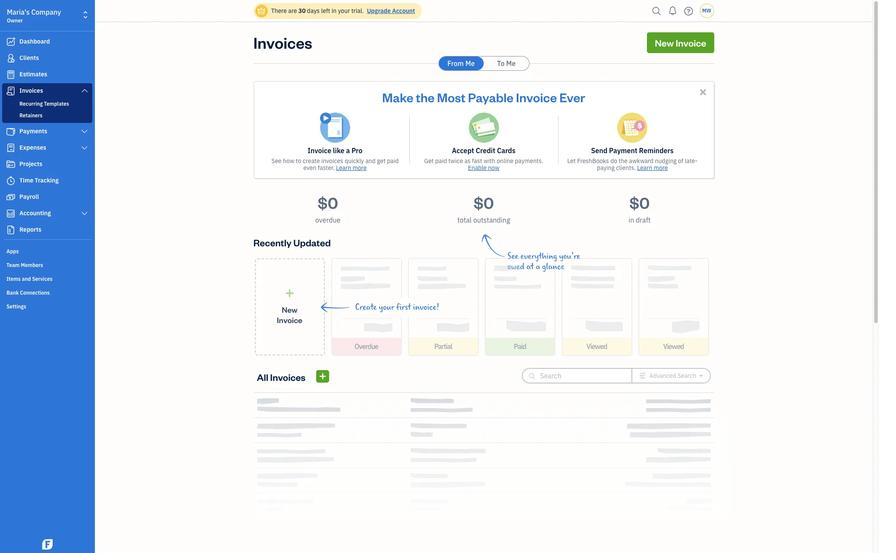 Task type: locate. For each thing, give the bounding box(es) containing it.
in right left at top left
[[332, 7, 337, 15]]

2 learn from the left
[[638, 164, 653, 172]]

to me link
[[484, 57, 529, 70]]

owner
[[7, 17, 23, 24]]

the inside let freshbooks do the awkward nudging of late- paying clients.
[[619, 157, 628, 165]]

in inside $0 in draft
[[629, 216, 635, 225]]

$0 inside $0 total outstanding
[[474, 193, 494, 213]]

first
[[397, 303, 411, 313]]

0 horizontal spatial new invoice link
[[255, 259, 325, 356]]

notifications image
[[666, 2, 680, 19]]

1 vertical spatial chevron large down image
[[81, 145, 89, 152]]

accounting
[[19, 209, 51, 217]]

new invoice
[[656, 37, 707, 49], [277, 305, 303, 325]]

new down search icon
[[656, 37, 674, 49]]

1 vertical spatial invoices
[[19, 87, 43, 95]]

invoices
[[322, 157, 344, 165]]

1 horizontal spatial more
[[654, 164, 669, 172]]

templates
[[44, 101, 69, 107]]

your left trial.
[[338, 7, 350, 15]]

payment
[[610, 146, 638, 155]]

0 vertical spatial invoices
[[254, 32, 313, 53]]

1 horizontal spatial me
[[507, 59, 516, 68]]

time tracking
[[19, 177, 59, 184]]

paid
[[387, 157, 399, 165], [436, 157, 447, 165], [514, 342, 527, 351]]

pro
[[352, 146, 363, 155]]

new down plus image
[[282, 305, 298, 315]]

$0 down faster.
[[318, 193, 338, 213]]

0 horizontal spatial $0
[[318, 193, 338, 213]]

0 vertical spatial new
[[656, 37, 674, 49]]

0 horizontal spatial viewed
[[587, 342, 608, 351]]

$0 up outstanding
[[474, 193, 494, 213]]

new invoice link
[[648, 32, 715, 53], [255, 259, 325, 356]]

money image
[[6, 193, 16, 202]]

chevron large down image inside accounting link
[[81, 210, 89, 217]]

1 horizontal spatial new invoice
[[656, 37, 707, 49]]

freshbooks
[[578, 157, 610, 165]]

1 horizontal spatial $0
[[474, 193, 494, 213]]

expenses link
[[2, 140, 92, 156]]

new
[[656, 37, 674, 49], [282, 305, 298, 315]]

new invoice down go to help "image"
[[656, 37, 707, 49]]

timer image
[[6, 177, 16, 185]]

accounting link
[[2, 206, 92, 221]]

me right to
[[507, 59, 516, 68]]

are
[[289, 7, 297, 15]]

your
[[338, 7, 350, 15], [379, 303, 395, 313]]

the left most
[[416, 89, 435, 105]]

invoices
[[254, 32, 313, 53], [19, 87, 43, 95], [270, 371, 306, 383]]

let freshbooks do the awkward nudging of late- paying clients.
[[568, 157, 698, 172]]

see inside see how to create invoices quickly and get paid even faster.
[[272, 157, 282, 165]]

1 horizontal spatial paid
[[436, 157, 447, 165]]

1 horizontal spatial and
[[366, 157, 376, 165]]

to
[[296, 157, 302, 165]]

invoices right all
[[270, 371, 306, 383]]

0 horizontal spatial me
[[466, 59, 475, 68]]

chevron large down image up recurring templates link
[[81, 87, 89, 94]]

me right "from"
[[466, 59, 475, 68]]

services
[[32, 276, 53, 282]]

0 horizontal spatial learn more
[[336, 164, 367, 172]]

see inside see everything you're owed at a glance
[[508, 252, 519, 262]]

make
[[383, 89, 414, 105]]

a right at
[[536, 262, 541, 272]]

0 vertical spatial a
[[346, 146, 350, 155]]

more down reminders
[[654, 164, 669, 172]]

2 horizontal spatial $0
[[630, 193, 650, 213]]

invoice down plus image
[[277, 315, 303, 325]]

accept credit cards get paid twice as fast with online payments. enable now
[[425, 146, 544, 172]]

updated
[[294, 237, 331, 249]]

client image
[[6, 54, 16, 63]]

$0 up draft
[[630, 193, 650, 213]]

as
[[465, 157, 471, 165]]

upgrade
[[367, 7, 391, 15]]

and right items at the left of page
[[22, 276, 31, 282]]

2 more from the left
[[654, 164, 669, 172]]

online
[[497, 157, 514, 165]]

quickly
[[345, 157, 364, 165]]

see everything you're owed at a glance
[[508, 252, 581, 272]]

in left draft
[[629, 216, 635, 225]]

glance
[[543, 262, 565, 272]]

1 horizontal spatial the
[[619, 157, 628, 165]]

invoice!
[[413, 303, 440, 313]]

0 vertical spatial your
[[338, 7, 350, 15]]

1 learn from the left
[[336, 164, 352, 172]]

30
[[299, 7, 306, 15]]

1 more from the left
[[353, 164, 367, 172]]

0 horizontal spatial a
[[346, 146, 350, 155]]

1 horizontal spatial see
[[508, 252, 519, 262]]

2 vertical spatial chevron large down image
[[81, 210, 89, 217]]

see how to create invoices quickly and get paid even faster.
[[272, 157, 399, 172]]

0 vertical spatial new invoice link
[[648, 32, 715, 53]]

Search text field
[[541, 369, 618, 383]]

learn more down pro
[[336, 164, 367, 172]]

$0 for $0 overdue
[[318, 193, 338, 213]]

1 vertical spatial new
[[282, 305, 298, 315]]

overdue up updated in the top left of the page
[[316, 216, 341, 225]]

recently updated
[[254, 237, 331, 249]]

projects link
[[2, 157, 92, 172]]

1 vertical spatial and
[[22, 276, 31, 282]]

1 horizontal spatial new
[[656, 37, 674, 49]]

the
[[416, 89, 435, 105], [619, 157, 628, 165]]

1 chevron large down image from the top
[[81, 87, 89, 94]]

$0
[[318, 193, 338, 213], [474, 193, 494, 213], [630, 193, 650, 213]]

0 vertical spatial and
[[366, 157, 376, 165]]

1 vertical spatial new invoice
[[277, 305, 303, 325]]

maria's company owner
[[7, 8, 61, 24]]

invoices up recurring
[[19, 87, 43, 95]]

0 vertical spatial the
[[416, 89, 435, 105]]

1 $0 from the left
[[318, 193, 338, 213]]

0 horizontal spatial new
[[282, 305, 298, 315]]

learn for reminders
[[638, 164, 653, 172]]

2 learn more from the left
[[638, 164, 669, 172]]

0 horizontal spatial see
[[272, 157, 282, 165]]

0 vertical spatial new invoice
[[656, 37, 707, 49]]

0 horizontal spatial learn
[[336, 164, 352, 172]]

with
[[484, 157, 496, 165]]

0 vertical spatial overdue
[[316, 216, 341, 225]]

estimate image
[[6, 70, 16, 79]]

invoice image
[[6, 87, 16, 95]]

$0 inside "$0 overdue"
[[318, 193, 338, 213]]

0 horizontal spatial overdue
[[316, 216, 341, 225]]

0 horizontal spatial more
[[353, 164, 367, 172]]

$0 inside $0 in draft
[[630, 193, 650, 213]]

1 vertical spatial a
[[536, 262, 541, 272]]

learn more down reminders
[[638, 164, 669, 172]]

more
[[353, 164, 367, 172], [654, 164, 669, 172]]

bank
[[6, 290, 19, 296]]

2 me from the left
[[507, 59, 516, 68]]

overdue
[[316, 216, 341, 225], [355, 342, 379, 351]]

1 horizontal spatial in
[[629, 216, 635, 225]]

3 $0 from the left
[[630, 193, 650, 213]]

see
[[272, 157, 282, 165], [508, 252, 519, 262]]

1 horizontal spatial learn
[[638, 164, 653, 172]]

chevron large down image
[[81, 87, 89, 94], [81, 145, 89, 152], [81, 210, 89, 217]]

and inside "link"
[[22, 276, 31, 282]]

0 vertical spatial in
[[332, 7, 337, 15]]

invoice down go to help "image"
[[676, 37, 707, 49]]

1 vertical spatial new invoice link
[[255, 259, 325, 356]]

1 horizontal spatial a
[[536, 262, 541, 272]]

a left pro
[[346, 146, 350, 155]]

go to help image
[[682, 5, 696, 17]]

the right do
[[619, 157, 628, 165]]

invoice up create
[[308, 146, 332, 155]]

create
[[303, 157, 320, 165]]

1 vertical spatial the
[[619, 157, 628, 165]]

dashboard image
[[6, 38, 16, 46]]

and left get
[[366, 157, 376, 165]]

a
[[346, 146, 350, 155], [536, 262, 541, 272]]

outstanding
[[474, 216, 511, 225]]

create
[[356, 303, 377, 313]]

report image
[[6, 226, 16, 234]]

expenses
[[19, 144, 46, 152]]

1 me from the left
[[466, 59, 475, 68]]

owed
[[508, 262, 525, 272]]

0 horizontal spatial paid
[[387, 157, 399, 165]]

1 vertical spatial see
[[508, 252, 519, 262]]

1 vertical spatial in
[[629, 216, 635, 225]]

invoice left ever
[[517, 89, 557, 105]]

see up owed
[[508, 252, 519, 262]]

chevron large down image inside expenses link
[[81, 145, 89, 152]]

1 horizontal spatial learn more
[[638, 164, 669, 172]]

invoices inside main element
[[19, 87, 43, 95]]

from me
[[448, 59, 475, 68]]

chevron large down image down payroll link
[[81, 210, 89, 217]]

3 chevron large down image from the top
[[81, 210, 89, 217]]

0 horizontal spatial new invoice
[[277, 305, 303, 325]]

project image
[[6, 160, 16, 169]]

most
[[438, 89, 466, 105]]

0 vertical spatial chevron large down image
[[81, 87, 89, 94]]

how
[[283, 157, 295, 165]]

1 learn more from the left
[[336, 164, 367, 172]]

crown image
[[257, 6, 266, 15]]

your left first
[[379, 303, 395, 313]]

search image
[[650, 5, 664, 17]]

see left how
[[272, 157, 282, 165]]

ever
[[560, 89, 586, 105]]

chart image
[[6, 209, 16, 218]]

more down pro
[[353, 164, 367, 172]]

1 vertical spatial overdue
[[355, 342, 379, 351]]

learn right faster.
[[336, 164, 352, 172]]

awkward
[[630, 157, 654, 165]]

settings
[[6, 304, 26, 310]]

reminders
[[640, 146, 674, 155]]

expense image
[[6, 144, 16, 152]]

me inside to me "link"
[[507, 59, 516, 68]]

payroll
[[19, 193, 39, 201]]

0 horizontal spatial and
[[22, 276, 31, 282]]

1 horizontal spatial new invoice link
[[648, 32, 715, 53]]

0 vertical spatial see
[[272, 157, 282, 165]]

new invoice down plus image
[[277, 305, 303, 325]]

viewed
[[587, 342, 608, 351], [664, 342, 685, 351]]

chevron large down image
[[81, 128, 89, 135]]

2 $0 from the left
[[474, 193, 494, 213]]

even
[[304, 164, 317, 172]]

chevron large down image down chevron large down image
[[81, 145, 89, 152]]

invoices down 'there'
[[254, 32, 313, 53]]

2 chevron large down image from the top
[[81, 145, 89, 152]]

me inside from me link
[[466, 59, 475, 68]]

partial
[[435, 342, 453, 351]]

overdue down the create
[[355, 342, 379, 351]]

all
[[257, 371, 269, 383]]

paying
[[597, 164, 615, 172]]

learn right clients.
[[638, 164, 653, 172]]

1 horizontal spatial viewed
[[664, 342, 685, 351]]

main element
[[0, 0, 117, 554]]

1 viewed from the left
[[587, 342, 608, 351]]

learn more for a
[[336, 164, 367, 172]]

apps link
[[2, 245, 92, 258]]

total
[[458, 216, 472, 225]]

1 horizontal spatial your
[[379, 303, 395, 313]]



Task type: vqa. For each thing, say whether or not it's contained in the screenshot.
New Invoice "link" to the right
yes



Task type: describe. For each thing, give the bounding box(es) containing it.
estimates
[[19, 70, 47, 78]]

2 vertical spatial invoices
[[270, 371, 306, 383]]

nudging
[[656, 157, 677, 165]]

items and services
[[6, 276, 53, 282]]

paid inside 'accept credit cards get paid twice as fast with online payments. enable now'
[[436, 157, 447, 165]]

to me
[[498, 59, 516, 68]]

new invoice link for invoices
[[648, 32, 715, 53]]

payment image
[[6, 127, 16, 136]]

payments.
[[515, 157, 544, 165]]

chevron large down image for accounting
[[81, 210, 89, 217]]

there
[[271, 7, 287, 15]]

left
[[321, 7, 330, 15]]

payments link
[[2, 124, 92, 139]]

time
[[19, 177, 33, 184]]

connections
[[20, 290, 50, 296]]

see for see everything you're owed at a glance
[[508, 252, 519, 262]]

$0 in draft
[[629, 193, 651, 225]]

clients
[[19, 54, 39, 62]]

team
[[6, 262, 20, 269]]

0 horizontal spatial your
[[338, 7, 350, 15]]

learn more for reminders
[[638, 164, 669, 172]]

trial.
[[352, 7, 364, 15]]

clients.
[[617, 164, 636, 172]]

create your first invoice!
[[356, 303, 440, 313]]

recurring templates link
[[4, 99, 91, 109]]

dashboard
[[19, 38, 50, 45]]

members
[[21, 262, 43, 269]]

from
[[448, 59, 464, 68]]

me for to me
[[507, 59, 516, 68]]

$0 for $0 in draft
[[630, 193, 650, 213]]

draft
[[636, 216, 651, 225]]

get
[[425, 157, 434, 165]]

more for invoice like a pro
[[353, 164, 367, 172]]

settings link
[[2, 300, 92, 313]]

upgrade account link
[[366, 7, 415, 15]]

retainers
[[19, 112, 43, 119]]

0 horizontal spatial in
[[332, 7, 337, 15]]

get
[[377, 157, 386, 165]]

there are 30 days left in your trial. upgrade account
[[271, 7, 415, 15]]

twice
[[449, 157, 463, 165]]

reports link
[[2, 222, 92, 238]]

1 vertical spatial your
[[379, 303, 395, 313]]

items
[[6, 276, 21, 282]]

$0 total outstanding
[[458, 193, 511, 225]]

invoices link
[[2, 83, 92, 99]]

send payment reminders image
[[618, 113, 648, 143]]

chevron large down image for expenses
[[81, 145, 89, 152]]

recurring templates
[[19, 101, 69, 107]]

recurring
[[19, 101, 43, 107]]

freshbooks image
[[41, 540, 54, 550]]

account
[[393, 7, 415, 15]]

send payment reminders
[[592, 146, 674, 155]]

more for send payment reminders
[[654, 164, 669, 172]]

invoice like a pro image
[[320, 113, 351, 143]]

bank connections
[[6, 290, 50, 296]]

now
[[489, 164, 500, 172]]

add invoice image
[[319, 371, 327, 382]]

of
[[679, 157, 684, 165]]

fast
[[472, 157, 483, 165]]

clients link
[[2, 51, 92, 66]]

you're
[[560, 252, 581, 262]]

2 viewed from the left
[[664, 342, 685, 351]]

$0 for $0 total outstanding
[[474, 193, 494, 213]]

all invoices
[[257, 371, 306, 383]]

estimates link
[[2, 67, 92, 82]]

do
[[611, 157, 618, 165]]

learn for a
[[336, 164, 352, 172]]

days
[[307, 7, 320, 15]]

let
[[568, 157, 576, 165]]

2 horizontal spatial paid
[[514, 342, 527, 351]]

bank connections link
[[2, 286, 92, 299]]

chevron large down image for invoices
[[81, 87, 89, 94]]

faster.
[[318, 164, 335, 172]]

to
[[498, 59, 505, 68]]

team members link
[[2, 259, 92, 272]]

paid inside see how to create invoices quickly and get paid even faster.
[[387, 157, 399, 165]]

enable
[[468, 164, 487, 172]]

dashboard link
[[2, 34, 92, 50]]

from me link
[[439, 57, 484, 70]]

at
[[527, 262, 534, 272]]

me for from me
[[466, 59, 475, 68]]

new inside new invoice
[[282, 305, 298, 315]]

recently
[[254, 237, 292, 249]]

projects
[[19, 160, 42, 168]]

retainers link
[[4, 111, 91, 121]]

new invoice link for create your first invoice!
[[255, 259, 325, 356]]

1 horizontal spatial overdue
[[355, 342, 379, 351]]

close image
[[699, 87, 709, 97]]

items and services link
[[2, 272, 92, 285]]

accept credit cards image
[[469, 113, 499, 143]]

make the most payable invoice ever
[[383, 89, 586, 105]]

a inside see everything you're owed at a glance
[[536, 262, 541, 272]]

apps
[[6, 248, 19, 255]]

plus image
[[285, 289, 295, 298]]

mw
[[703, 7, 712, 14]]

credit
[[476, 146, 496, 155]]

payable
[[469, 89, 514, 105]]

and inside see how to create invoices quickly and get paid even faster.
[[366, 157, 376, 165]]

tracking
[[35, 177, 59, 184]]

reports
[[19, 226, 41, 234]]

0 horizontal spatial the
[[416, 89, 435, 105]]

cards
[[497, 146, 516, 155]]

mw button
[[700, 3, 715, 18]]

invoice like a pro
[[308, 146, 363, 155]]

team members
[[6, 262, 43, 269]]

see for see how to create invoices quickly and get paid even faster.
[[272, 157, 282, 165]]



